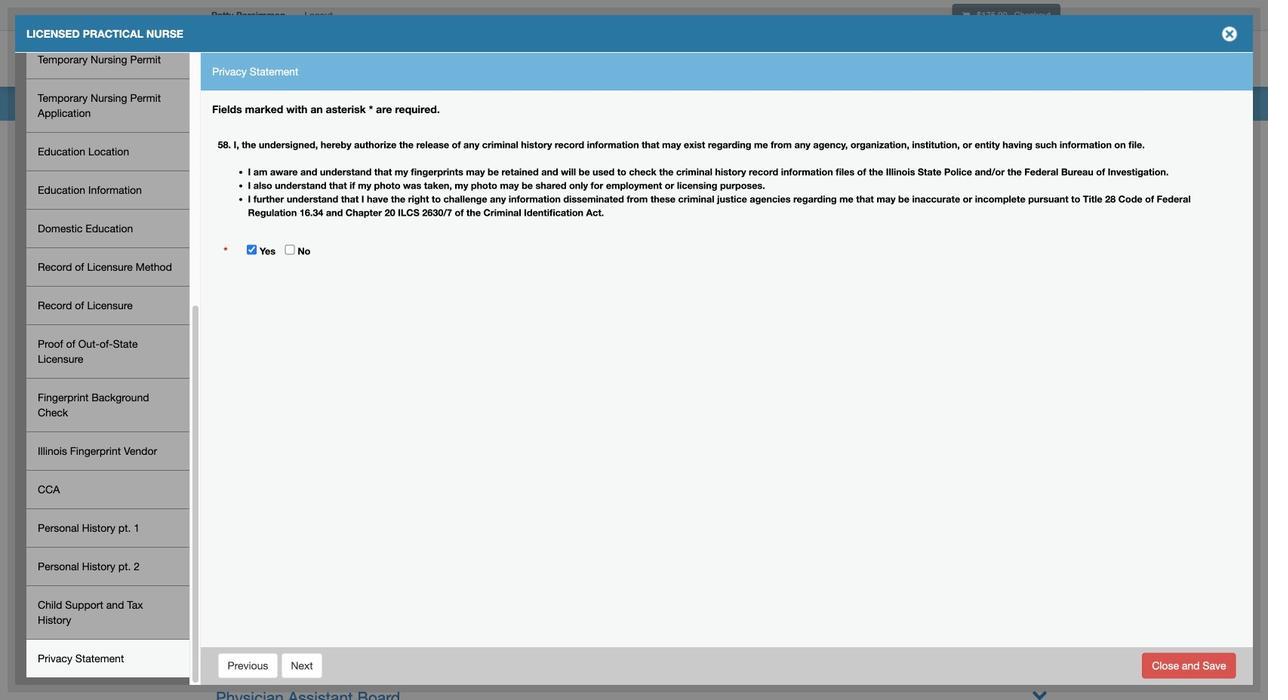 Task type: vqa. For each thing, say whether or not it's contained in the screenshot.
'text box'
no



Task type: describe. For each thing, give the bounding box(es) containing it.
illinois department of financial and professional regulation image
[[204, 34, 548, 82]]

chevron down image
[[1033, 637, 1048, 653]]

chevron down image
[[1033, 687, 1048, 701]]



Task type: locate. For each thing, give the bounding box(es) containing it.
chevron up image
[[1033, 193, 1048, 209]]

None checkbox
[[247, 245, 257, 255], [285, 245, 295, 255], [247, 245, 257, 255], [285, 245, 295, 255]]

None button
[[218, 654, 278, 679], [281, 654, 323, 679], [1143, 654, 1237, 679], [218, 654, 278, 679], [281, 654, 323, 679], [1143, 654, 1237, 679]]

shopping cart image
[[963, 11, 971, 19]]

close window image
[[1218, 22, 1242, 46]]



